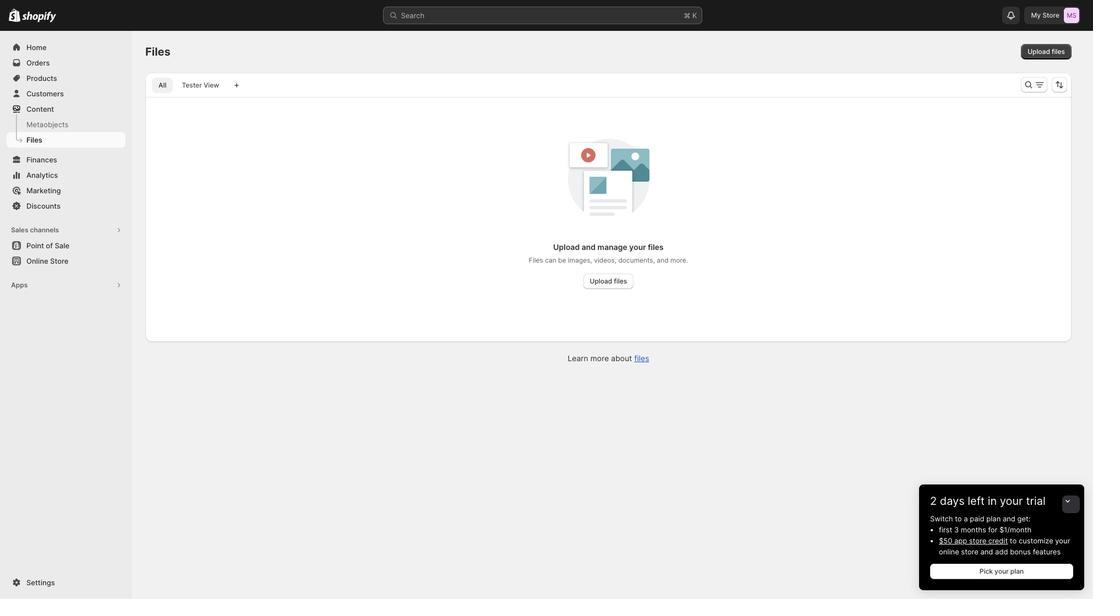 Task type: describe. For each thing, give the bounding box(es) containing it.
first
[[939, 525, 953, 534]]

your right pick
[[995, 567, 1009, 575]]

products
[[26, 74, 57, 83]]

my store image
[[1064, 8, 1080, 23]]

view
[[204, 81, 219, 89]]

products link
[[7, 70, 126, 86]]

pick your plan link
[[931, 564, 1074, 579]]

⌘
[[684, 11, 691, 20]]

1 vertical spatial files
[[26, 135, 42, 144]]

0 horizontal spatial upload
[[554, 242, 580, 252]]

3
[[955, 525, 959, 534]]

in
[[988, 495, 997, 508]]

features
[[1033, 547, 1061, 556]]

0 vertical spatial upload
[[1028, 47, 1051, 56]]

point of sale button
[[0, 238, 132, 253]]

content link
[[7, 101, 126, 117]]

tester view link
[[175, 78, 226, 93]]

store for online store
[[50, 257, 69, 265]]

switch
[[931, 514, 954, 523]]

more
[[591, 354, 609, 363]]

shopify image
[[22, 11, 56, 22]]

finances link
[[7, 152, 126, 167]]

days
[[940, 495, 965, 508]]

marketing
[[26, 186, 61, 195]]

pick
[[980, 567, 993, 575]]

and up $1/month
[[1003, 514, 1016, 523]]

2 days left in your trial button
[[920, 485, 1085, 508]]

online store link
[[7, 253, 126, 269]]

discounts link
[[7, 198, 126, 214]]

store for my store
[[1043, 11, 1060, 19]]

orders link
[[7, 55, 126, 70]]

more.
[[671, 256, 688, 264]]

upload and manage your files
[[554, 242, 664, 252]]

metaobjects link
[[7, 117, 126, 132]]

and up images,
[[582, 242, 596, 252]]

analytics
[[26, 171, 58, 180]]

documents,
[[619, 256, 655, 264]]

first 3 months for $1/month
[[939, 525, 1032, 534]]

online
[[26, 257, 48, 265]]

customers
[[26, 89, 64, 98]]

discounts
[[26, 202, 61, 210]]

tab list containing all
[[150, 77, 228, 93]]

search
[[401, 11, 425, 20]]

apps button
[[7, 278, 126, 293]]

finances
[[26, 155, 57, 164]]

and left 'more.'
[[657, 256, 669, 264]]

k
[[693, 11, 697, 20]]

2
[[931, 495, 937, 508]]

point of sale link
[[7, 238, 126, 253]]

sales channels
[[11, 226, 59, 234]]

0 horizontal spatial upload files button
[[583, 274, 634, 289]]

files up 'documents,'
[[648, 242, 664, 252]]



Task type: vqa. For each thing, say whether or not it's contained in the screenshot.
text box
no



Task type: locate. For each thing, give the bounding box(es) containing it.
2 days left in your trial element
[[920, 513, 1085, 590]]

store
[[970, 536, 987, 545], [962, 547, 979, 556]]

for
[[989, 525, 998, 534]]

customize
[[1019, 536, 1054, 545]]

and
[[582, 242, 596, 252], [657, 256, 669, 264], [1003, 514, 1016, 523], [981, 547, 994, 556]]

store down $50 app store credit link
[[962, 547, 979, 556]]

upload files
[[1028, 47, 1066, 56], [590, 277, 627, 285]]

1 horizontal spatial plan
[[1011, 567, 1024, 575]]

1 vertical spatial to
[[1010, 536, 1017, 545]]

store right my
[[1043, 11, 1060, 19]]

files link
[[635, 354, 650, 363]]

1 horizontal spatial store
[[1043, 11, 1060, 19]]

point of sale
[[26, 241, 69, 250]]

analytics link
[[7, 167, 126, 183]]

home link
[[7, 40, 126, 55]]

1 horizontal spatial upload files
[[1028, 47, 1066, 56]]

orders
[[26, 58, 50, 67]]

store down months
[[970, 536, 987, 545]]

0 vertical spatial store
[[1043, 11, 1060, 19]]

2 horizontal spatial upload
[[1028, 47, 1051, 56]]

trial
[[1027, 495, 1046, 508]]

1 vertical spatial upload
[[554, 242, 580, 252]]

plan down the bonus
[[1011, 567, 1024, 575]]

0 horizontal spatial files
[[26, 135, 42, 144]]

upload
[[1028, 47, 1051, 56], [554, 242, 580, 252], [590, 277, 613, 285]]

and inside "to customize your online store and add bonus features"
[[981, 547, 994, 556]]

0 horizontal spatial to
[[956, 514, 962, 523]]

of
[[46, 241, 53, 250]]

switch to a paid plan and get:
[[931, 514, 1031, 523]]

be
[[558, 256, 566, 264]]

get:
[[1018, 514, 1031, 523]]

credit
[[989, 536, 1008, 545]]

months
[[961, 525, 987, 534]]

to customize your online store and add bonus features
[[939, 536, 1071, 556]]

customers link
[[7, 86, 126, 101]]

online store
[[26, 257, 69, 265]]

learn more about files
[[568, 354, 650, 363]]

videos,
[[594, 256, 617, 264]]

files down metaobjects
[[26, 135, 42, 144]]

tester view
[[182, 81, 219, 89]]

1 vertical spatial plan
[[1011, 567, 1024, 575]]

0 horizontal spatial plan
[[987, 514, 1001, 523]]

files
[[145, 45, 171, 58], [26, 135, 42, 144], [529, 256, 543, 264]]

home
[[26, 43, 47, 52]]

my
[[1032, 11, 1041, 19]]

files down files can be images, videos, documents, and more.
[[614, 277, 627, 285]]

upload down my
[[1028, 47, 1051, 56]]

online
[[939, 547, 960, 556]]

store inside "to customize your online store and add bonus features"
[[962, 547, 979, 556]]

sales
[[11, 226, 28, 234]]

$50
[[939, 536, 953, 545]]

sale
[[55, 241, 69, 250]]

settings link
[[7, 575, 126, 590]]

files
[[1052, 47, 1066, 56], [648, 242, 664, 252], [614, 277, 627, 285], [635, 354, 650, 363]]

to
[[956, 514, 962, 523], [1010, 536, 1017, 545]]

upload down videos,
[[590, 277, 613, 285]]

to down $1/month
[[1010, 536, 1017, 545]]

$50 app store credit
[[939, 536, 1008, 545]]

0 vertical spatial store
[[970, 536, 987, 545]]

your up 'documents,'
[[630, 242, 646, 252]]

metaobjects
[[26, 120, 68, 129]]

0 vertical spatial plan
[[987, 514, 1001, 523]]

pick your plan
[[980, 567, 1024, 575]]

2 horizontal spatial files
[[529, 256, 543, 264]]

shopify image
[[9, 9, 21, 22]]

your right in
[[1000, 495, 1023, 508]]

settings
[[26, 578, 55, 587]]

can
[[545, 256, 557, 264]]

all button
[[152, 78, 173, 93]]

0 vertical spatial upload files button
[[1022, 44, 1072, 59]]

1 horizontal spatial to
[[1010, 536, 1017, 545]]

tester
[[182, 81, 202, 89]]

all
[[159, 81, 167, 89]]

images,
[[568, 256, 592, 264]]

0 vertical spatial upload files
[[1028, 47, 1066, 56]]

channels
[[30, 226, 59, 234]]

store down sale
[[50, 257, 69, 265]]

online store button
[[0, 253, 132, 269]]

your inside "to customize your online store and add bonus features"
[[1056, 536, 1071, 545]]

0 vertical spatial files
[[145, 45, 171, 58]]

1 horizontal spatial upload files button
[[1022, 44, 1072, 59]]

upload files down files can be images, videos, documents, and more.
[[590, 277, 627, 285]]

app
[[955, 536, 968, 545]]

files right about
[[635, 354, 650, 363]]

marketing link
[[7, 183, 126, 198]]

1 vertical spatial store
[[50, 257, 69, 265]]

⌘ k
[[684, 11, 697, 20]]

2 vertical spatial files
[[529, 256, 543, 264]]

upload files down my store
[[1028, 47, 1066, 56]]

bonus
[[1011, 547, 1031, 556]]

1 vertical spatial store
[[962, 547, 979, 556]]

1 vertical spatial upload files
[[590, 277, 627, 285]]

2 days left in your trial
[[931, 495, 1046, 508]]

tab list
[[150, 77, 228, 93]]

your inside dropdown button
[[1000, 495, 1023, 508]]

to left a
[[956, 514, 962, 523]]

plan
[[987, 514, 1001, 523], [1011, 567, 1024, 575]]

0 horizontal spatial store
[[50, 257, 69, 265]]

$50 app store credit link
[[939, 536, 1008, 545]]

to inside "to customize your online store and add bonus features"
[[1010, 536, 1017, 545]]

upload up "be"
[[554, 242, 580, 252]]

apps
[[11, 281, 28, 289]]

content
[[26, 105, 54, 113]]

2 vertical spatial upload
[[590, 277, 613, 285]]

your up features
[[1056, 536, 1071, 545]]

your
[[630, 242, 646, 252], [1000, 495, 1023, 508], [1056, 536, 1071, 545], [995, 567, 1009, 575]]

files up all
[[145, 45, 171, 58]]

1 horizontal spatial files
[[145, 45, 171, 58]]

upload files button
[[1022, 44, 1072, 59], [583, 274, 634, 289]]

1 horizontal spatial upload
[[590, 277, 613, 285]]

about
[[611, 354, 632, 363]]

1 vertical spatial upload files button
[[583, 274, 634, 289]]

paid
[[970, 514, 985, 523]]

files left can
[[529, 256, 543, 264]]

files down my store image
[[1052, 47, 1066, 56]]

left
[[968, 495, 985, 508]]

0 vertical spatial to
[[956, 514, 962, 523]]

upload files button down my store
[[1022, 44, 1072, 59]]

store
[[1043, 11, 1060, 19], [50, 257, 69, 265]]

my store
[[1032, 11, 1060, 19]]

a
[[964, 514, 968, 523]]

learn
[[568, 354, 589, 363]]

and left add
[[981, 547, 994, 556]]

sales channels button
[[7, 222, 126, 238]]

plan up the for
[[987, 514, 1001, 523]]

add
[[996, 547, 1009, 556]]

files link
[[7, 132, 126, 148]]

upload files button down files can be images, videos, documents, and more.
[[583, 274, 634, 289]]

0 horizontal spatial upload files
[[590, 277, 627, 285]]

files can be images, videos, documents, and more.
[[529, 256, 688, 264]]

store inside online store link
[[50, 257, 69, 265]]

point
[[26, 241, 44, 250]]

manage
[[598, 242, 628, 252]]

$1/month
[[1000, 525, 1032, 534]]



